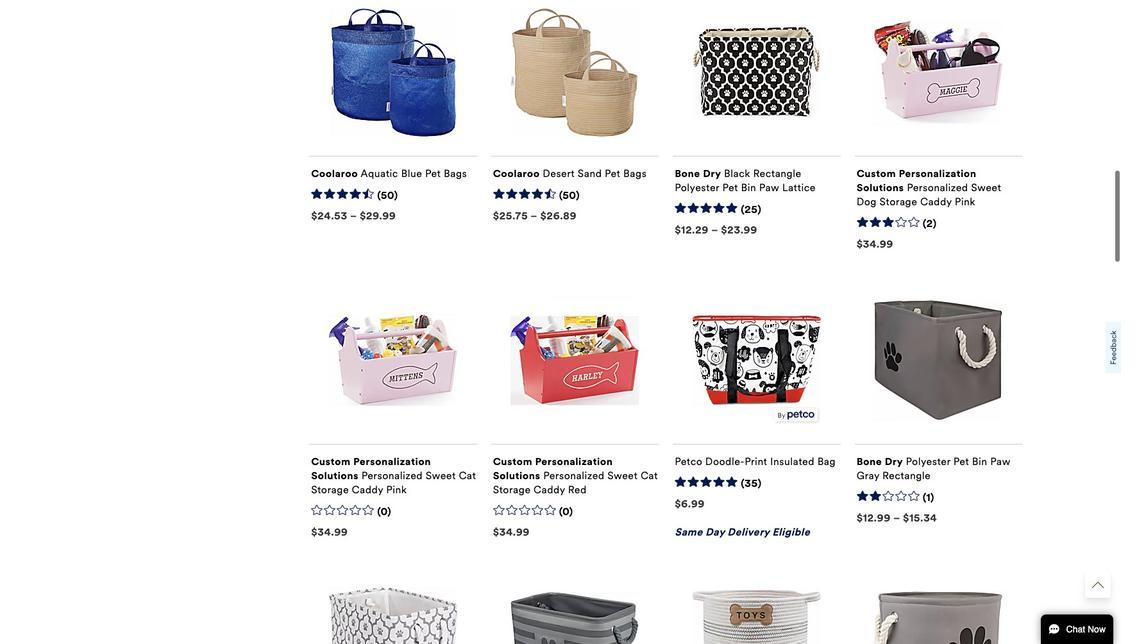 Task type: describe. For each thing, give the bounding box(es) containing it.
styled arrow button link
[[1086, 573, 1112, 598]]

personalized sweet cat storage caddy red
[[493, 470, 658, 496]]

paw inside black rectangle polyester pet bin paw lattice
[[760, 181, 780, 194]]

pink for (0)
[[387, 484, 407, 496]]

personalization for personalized sweet cat storage caddy red
[[536, 455, 613, 468]]

(50) for $25.75 – $26.89
[[559, 189, 580, 201]]

scroll to top image
[[1093, 580, 1105, 591]]

personalized for personalized sweet dog storage caddy pink
[[908, 181, 969, 194]]

bone dry for black rectangle polyester pet bin paw lattice
[[675, 167, 722, 179]]

cat for personalized sweet cat storage caddy pink
[[459, 470, 476, 482]]

(25)
[[741, 203, 762, 216]]

pet inside polyester pet bin paw gray rectangle
[[954, 455, 970, 468]]

from $12.99 up to $15.34 element
[[857, 512, 938, 524]]

dry for black
[[704, 167, 722, 179]]

– for $25.75
[[531, 210, 538, 222]]

bone dry for polyester pet bin paw gray rectangle
[[857, 455, 904, 468]]

red
[[569, 484, 587, 496]]

paw inside polyester pet bin paw gray rectangle
[[991, 455, 1011, 468]]

solutions for personalized sweet dog storage caddy pink
[[857, 181, 905, 194]]

dog
[[857, 196, 877, 208]]

custom for personalized sweet cat storage caddy red
[[493, 455, 533, 468]]

rectangle inside polyester pet bin paw gray rectangle
[[883, 470, 931, 482]]

$34.99 for personalized sweet dog storage caddy pink
[[857, 238, 894, 250]]

$34.99 for personalized sweet cat storage caddy red
[[493, 526, 530, 538]]

delivery
[[728, 526, 770, 538]]

personalized sweet cat storage caddy pink
[[311, 470, 476, 496]]

$29.99
[[360, 210, 396, 222]]

(1)
[[923, 492, 935, 504]]

pet for sand
[[605, 167, 621, 179]]

sweet for personalized sweet cat storage caddy red
[[608, 470, 638, 482]]

bin inside polyester pet bin paw gray rectangle
[[973, 455, 988, 468]]

personalized for personalized sweet cat storage caddy red
[[544, 470, 605, 482]]

gray
[[857, 470, 880, 482]]

0 reviews element for pink
[[378, 506, 392, 519]]

from $24.53 up to $29.99 element
[[311, 210, 396, 222]]

personalization for personalized sweet dog storage caddy pink
[[899, 167, 977, 179]]

pet for blue
[[425, 167, 441, 179]]

from $12.29 up to $23.99 element
[[675, 224, 758, 236]]

$12.29
[[675, 224, 709, 236]]

black rectangle polyester pet bin paw lattice
[[675, 167, 816, 194]]

solutions for personalized sweet cat storage caddy red
[[493, 470, 541, 482]]

(0) for red
[[559, 506, 574, 518]]

rectangle inside black rectangle polyester pet bin paw lattice
[[754, 167, 802, 179]]

custom personalization solutions for personalized sweet cat storage caddy pink
[[311, 455, 431, 482]]

black
[[725, 167, 751, 179]]

bags for coolaroo desert sand pet bags
[[624, 167, 647, 179]]

coolaroo desert sand pet bags
[[493, 167, 647, 179]]

$24.53 – $29.99
[[311, 210, 396, 222]]

custom personalization solutions for personalized sweet dog storage caddy pink
[[857, 167, 977, 194]]

bag
[[818, 455, 836, 468]]

$15.34
[[904, 512, 938, 524]]

50 reviews element for $25.75 – $26.89
[[559, 189, 580, 203]]

print
[[745, 455, 768, 468]]

1 review element
[[923, 492, 935, 505]]

same
[[675, 526, 703, 538]]

pink for (2)
[[955, 196, 976, 208]]

$6.99
[[675, 498, 705, 510]]

polyester inside polyester pet bin paw gray rectangle
[[907, 455, 951, 468]]

bone for black rectangle polyester pet bin paw lattice
[[675, 167, 701, 179]]

custom for personalized sweet dog storage caddy pink
[[857, 167, 897, 179]]

polyester inside black rectangle polyester pet bin paw lattice
[[675, 181, 720, 194]]



Task type: vqa. For each thing, say whether or not it's contained in the screenshot.
the "ophthalmic" in the OPHTHALMIC SOLUTION 0.005%
no



Task type: locate. For each thing, give the bounding box(es) containing it.
1 horizontal spatial personalization
[[536, 455, 613, 468]]

2 horizontal spatial sweet
[[972, 181, 1002, 194]]

solutions for personalized sweet cat storage caddy pink
[[311, 470, 359, 482]]

from $25.75 up to $26.89 element
[[493, 210, 577, 222]]

50 reviews element down 'coolaroo desert sand pet bags' in the top of the page
[[559, 189, 580, 203]]

0 reviews element for red
[[559, 506, 574, 519]]

(50) for $24.53 – $29.99
[[378, 189, 398, 201]]

0 vertical spatial pink
[[955, 196, 976, 208]]

0 horizontal spatial custom personalization solutions
[[311, 455, 431, 482]]

eligible
[[773, 526, 811, 538]]

1 cat from the left
[[459, 470, 476, 482]]

coolaroo left desert
[[493, 167, 540, 179]]

1 horizontal spatial pink
[[955, 196, 976, 208]]

(50)
[[378, 189, 398, 201], [559, 189, 580, 201]]

2 cat from the left
[[641, 470, 658, 482]]

petco
[[675, 455, 703, 468]]

caddy inside personalized sweet cat storage caddy pink
[[352, 484, 384, 496]]

lattice
[[783, 181, 816, 194]]

storage inside personalized sweet cat storage caddy red
[[493, 484, 531, 496]]

1 vertical spatial paw
[[991, 455, 1011, 468]]

0 horizontal spatial storage
[[311, 484, 349, 496]]

caddy inside personalized sweet cat storage caddy red
[[534, 484, 566, 496]]

dry left the black
[[704, 167, 722, 179]]

2 horizontal spatial personalization
[[899, 167, 977, 179]]

1 vertical spatial pink
[[387, 484, 407, 496]]

1 horizontal spatial paw
[[991, 455, 1011, 468]]

bone up gray
[[857, 455, 883, 468]]

2 horizontal spatial personalized
[[908, 181, 969, 194]]

1 horizontal spatial personalized
[[544, 470, 605, 482]]

1 50 reviews element from the left
[[378, 189, 398, 203]]

1 vertical spatial rectangle
[[883, 470, 931, 482]]

personalization up 'personalized sweet dog storage caddy pink'
[[899, 167, 977, 179]]

caddy inside 'personalized sweet dog storage caddy pink'
[[921, 196, 953, 208]]

1 horizontal spatial bone dry
[[857, 455, 904, 468]]

coolaroo for coolaroo desert sand pet bags
[[493, 167, 540, 179]]

bone for polyester pet bin paw gray rectangle
[[857, 455, 883, 468]]

2 horizontal spatial storage
[[880, 196, 918, 208]]

storage
[[880, 196, 918, 208], [311, 484, 349, 496], [493, 484, 531, 496]]

1 horizontal spatial bin
[[973, 455, 988, 468]]

$12.99
[[857, 512, 891, 524]]

bin
[[742, 181, 757, 194], [973, 455, 988, 468]]

caddy for personalized sweet cat storage caddy pink
[[352, 484, 384, 496]]

0 horizontal spatial $34.99
[[311, 526, 348, 538]]

$12.99 – $15.34
[[857, 512, 938, 524]]

$24.53
[[311, 210, 348, 222]]

1 vertical spatial bone
[[857, 455, 883, 468]]

1 horizontal spatial dry
[[885, 455, 904, 468]]

2 horizontal spatial $34.99
[[857, 238, 894, 250]]

1 horizontal spatial 0 reviews element
[[559, 506, 574, 519]]

bone left the black
[[675, 167, 701, 179]]

0 reviews element
[[378, 506, 392, 519], [559, 506, 574, 519]]

0 horizontal spatial polyester
[[675, 181, 720, 194]]

insulated
[[771, 455, 815, 468]]

1 horizontal spatial storage
[[493, 484, 531, 496]]

desert
[[543, 167, 575, 179]]

1 horizontal spatial (50)
[[559, 189, 580, 201]]

custom personalization solutions
[[857, 167, 977, 194], [311, 455, 431, 482], [493, 455, 613, 482]]

cat
[[459, 470, 476, 482], [641, 470, 658, 482]]

0 horizontal spatial (50)
[[378, 189, 398, 201]]

1 horizontal spatial sweet
[[608, 470, 638, 482]]

sweet
[[972, 181, 1002, 194], [426, 470, 456, 482], [608, 470, 638, 482]]

1 0 reviews element from the left
[[378, 506, 392, 519]]

1 horizontal spatial cat
[[641, 470, 658, 482]]

doodle-
[[706, 455, 745, 468]]

2 0 reviews element from the left
[[559, 506, 574, 519]]

personalized sweet dog storage caddy pink
[[857, 181, 1002, 208]]

sweet for personalized sweet dog storage caddy pink
[[972, 181, 1002, 194]]

0 horizontal spatial caddy
[[352, 484, 384, 496]]

cat inside personalized sweet cat storage caddy pink
[[459, 470, 476, 482]]

50 reviews element for $24.53 – $29.99
[[378, 189, 398, 203]]

0 vertical spatial polyester
[[675, 181, 720, 194]]

polyester
[[675, 181, 720, 194], [907, 455, 951, 468]]

0 horizontal spatial solutions
[[311, 470, 359, 482]]

personalized inside personalized sweet cat storage caddy red
[[544, 470, 605, 482]]

$23.99
[[722, 224, 758, 236]]

storage inside personalized sweet cat storage caddy pink
[[311, 484, 349, 496]]

aquatic
[[361, 167, 398, 179]]

bags for coolaroo aquatic blue pet bags
[[444, 167, 467, 179]]

(0)
[[378, 506, 392, 518], [559, 506, 574, 518]]

$26.89
[[541, 210, 577, 222]]

1 coolaroo from the left
[[311, 167, 358, 179]]

bin inside black rectangle polyester pet bin paw lattice
[[742, 181, 757, 194]]

storage for personalized sweet dog storage caddy pink
[[880, 196, 918, 208]]

sweet inside 'personalized sweet dog storage caddy pink'
[[972, 181, 1002, 194]]

0 horizontal spatial bags
[[444, 167, 467, 179]]

0 vertical spatial rectangle
[[754, 167, 802, 179]]

0 horizontal spatial 50 reviews element
[[378, 189, 398, 203]]

polyester up $12.29
[[675, 181, 720, 194]]

paw
[[760, 181, 780, 194], [991, 455, 1011, 468]]

caddy for personalized sweet cat storage caddy red
[[534, 484, 566, 496]]

0 horizontal spatial coolaroo
[[311, 167, 358, 179]]

personalization
[[899, 167, 977, 179], [354, 455, 431, 468], [536, 455, 613, 468]]

caddy for personalized sweet dog storage caddy pink
[[921, 196, 953, 208]]

0 horizontal spatial cat
[[459, 470, 476, 482]]

pet for polyester
[[723, 181, 739, 194]]

1 vertical spatial bone dry
[[857, 455, 904, 468]]

(0) down the red
[[559, 506, 574, 518]]

25 reviews element
[[741, 203, 762, 217]]

– for $24.53
[[350, 210, 357, 222]]

personalized for personalized sweet cat storage caddy pink
[[362, 470, 423, 482]]

1 bags from the left
[[444, 167, 467, 179]]

0 horizontal spatial bin
[[742, 181, 757, 194]]

personalized inside 'personalized sweet dog storage caddy pink'
[[908, 181, 969, 194]]

2 (0) from the left
[[559, 506, 574, 518]]

2 horizontal spatial solutions
[[857, 181, 905, 194]]

– right the $25.75
[[531, 210, 538, 222]]

personalization up personalized sweet cat storage caddy red
[[536, 455, 613, 468]]

0 reviews element down personalized sweet cat storage caddy pink
[[378, 506, 392, 519]]

sweet inside personalized sweet cat storage caddy pink
[[426, 470, 456, 482]]

bone dry
[[675, 167, 722, 179], [857, 455, 904, 468]]

0 vertical spatial dry
[[704, 167, 722, 179]]

sand
[[578, 167, 602, 179]]

0 horizontal spatial paw
[[760, 181, 780, 194]]

0 horizontal spatial bone
[[675, 167, 701, 179]]

50 reviews element up $29.99
[[378, 189, 398, 203]]

(50) down 'coolaroo desert sand pet bags' in the top of the page
[[559, 189, 580, 201]]

1 horizontal spatial custom personalization solutions
[[493, 455, 613, 482]]

0 vertical spatial paw
[[760, 181, 780, 194]]

0 horizontal spatial rectangle
[[754, 167, 802, 179]]

storage for personalized sweet cat storage caddy pink
[[311, 484, 349, 496]]

coolaroo for coolaroo aquatic blue pet bags
[[311, 167, 358, 179]]

0 vertical spatial bin
[[742, 181, 757, 194]]

personalized inside personalized sweet cat storage caddy pink
[[362, 470, 423, 482]]

day
[[706, 526, 725, 538]]

1 vertical spatial dry
[[885, 455, 904, 468]]

2 (50) from the left
[[559, 189, 580, 201]]

1 horizontal spatial 50 reviews element
[[559, 189, 580, 203]]

custom personalization solutions for personalized sweet cat storage caddy red
[[493, 455, 613, 482]]

cat for personalized sweet cat storage caddy red
[[641, 470, 658, 482]]

bags
[[444, 167, 467, 179], [624, 167, 647, 179]]

2 horizontal spatial caddy
[[921, 196, 953, 208]]

storage for personalized sweet cat storage caddy red
[[493, 484, 531, 496]]

solutions
[[857, 181, 905, 194], [311, 470, 359, 482], [493, 470, 541, 482]]

bags right "blue"
[[444, 167, 467, 179]]

0 vertical spatial bone dry
[[675, 167, 722, 179]]

1 horizontal spatial coolaroo
[[493, 167, 540, 179]]

custom
[[857, 167, 897, 179], [311, 455, 351, 468], [493, 455, 533, 468]]

1 vertical spatial bin
[[973, 455, 988, 468]]

0 horizontal spatial pink
[[387, 484, 407, 496]]

– right $24.53
[[350, 210, 357, 222]]

bags right sand
[[624, 167, 647, 179]]

0 horizontal spatial bone dry
[[675, 167, 722, 179]]

(50) down coolaroo aquatic blue pet bags
[[378, 189, 398, 201]]

pink
[[955, 196, 976, 208], [387, 484, 407, 496]]

(0) for pink
[[378, 506, 392, 518]]

coolaroo aquatic blue pet bags
[[311, 167, 467, 179]]

dry up from $12.99 up to $15.34 element
[[885, 455, 904, 468]]

storage inside 'personalized sweet dog storage caddy pink'
[[880, 196, 918, 208]]

2 coolaroo from the left
[[493, 167, 540, 179]]

1 horizontal spatial solutions
[[493, 470, 541, 482]]

1 horizontal spatial (0)
[[559, 506, 574, 518]]

2 bags from the left
[[624, 167, 647, 179]]

1 horizontal spatial rectangle
[[883, 470, 931, 482]]

$34.99
[[857, 238, 894, 250], [311, 526, 348, 538], [493, 526, 530, 538]]

2 horizontal spatial custom personalization solutions
[[857, 167, 977, 194]]

1 (0) from the left
[[378, 506, 392, 518]]

personalized
[[908, 181, 969, 194], [362, 470, 423, 482], [544, 470, 605, 482]]

0 horizontal spatial (0)
[[378, 506, 392, 518]]

coolaroo up $24.53
[[311, 167, 358, 179]]

personalization up personalized sweet cat storage caddy pink
[[354, 455, 431, 468]]

coolaroo
[[311, 167, 358, 179], [493, 167, 540, 179]]

0 horizontal spatial personalized
[[362, 470, 423, 482]]

caddy
[[921, 196, 953, 208], [352, 484, 384, 496], [534, 484, 566, 496]]

bone dry left the black
[[675, 167, 722, 179]]

sweet inside personalized sweet cat storage caddy red
[[608, 470, 638, 482]]

1 horizontal spatial bone
[[857, 455, 883, 468]]

1 horizontal spatial polyester
[[907, 455, 951, 468]]

0 vertical spatial bone
[[675, 167, 701, 179]]

35 reviews element
[[741, 477, 762, 491]]

sweet for personalized sweet cat storage caddy pink
[[426, 470, 456, 482]]

$25.75 – $26.89
[[493, 210, 577, 222]]

0 horizontal spatial custom
[[311, 455, 351, 468]]

1 horizontal spatial custom
[[493, 455, 533, 468]]

0 horizontal spatial 0 reviews element
[[378, 506, 392, 519]]

– left $15.34
[[894, 512, 901, 524]]

bone
[[675, 167, 701, 179], [857, 455, 883, 468]]

0 horizontal spatial sweet
[[426, 470, 456, 482]]

–
[[350, 210, 357, 222], [531, 210, 538, 222], [712, 224, 719, 236], [894, 512, 901, 524]]

2 50 reviews element from the left
[[559, 189, 580, 203]]

personalization for personalized sweet cat storage caddy pink
[[354, 455, 431, 468]]

$34.99 for personalized sweet cat storage caddy pink
[[311, 526, 348, 538]]

2 reviews element
[[923, 218, 938, 231]]

1 horizontal spatial caddy
[[534, 484, 566, 496]]

(0) down personalized sweet cat storage caddy pink
[[378, 506, 392, 518]]

pet inside black rectangle polyester pet bin paw lattice
[[723, 181, 739, 194]]

0 reviews element down the red
[[559, 506, 574, 519]]

– for $12.29
[[712, 224, 719, 236]]

polyester pet bin paw gray rectangle
[[857, 455, 1011, 482]]

petco doodle-print insulated bag
[[675, 455, 836, 468]]

same day delivery eligible
[[675, 526, 811, 538]]

1 horizontal spatial bags
[[624, 167, 647, 179]]

dry
[[704, 167, 722, 179], [885, 455, 904, 468]]

$25.75
[[493, 210, 528, 222]]

rectangle
[[754, 167, 802, 179], [883, 470, 931, 482]]

pink inside personalized sweet cat storage caddy pink
[[387, 484, 407, 496]]

1 horizontal spatial $34.99
[[493, 526, 530, 538]]

pet
[[425, 167, 441, 179], [605, 167, 621, 179], [723, 181, 739, 194], [954, 455, 970, 468]]

cat inside personalized sweet cat storage caddy red
[[641, 470, 658, 482]]

(35)
[[741, 477, 762, 490]]

polyester up (1)
[[907, 455, 951, 468]]

custom for personalized sweet cat storage caddy pink
[[311, 455, 351, 468]]

0 horizontal spatial dry
[[704, 167, 722, 179]]

2 horizontal spatial custom
[[857, 167, 897, 179]]

1 (50) from the left
[[378, 189, 398, 201]]

– right $12.29
[[712, 224, 719, 236]]

blue
[[401, 167, 423, 179]]

50 reviews element
[[378, 189, 398, 203], [559, 189, 580, 203]]

$12.29 – $23.99
[[675, 224, 758, 236]]

pink inside 'personalized sweet dog storage caddy pink'
[[955, 196, 976, 208]]

0 horizontal spatial personalization
[[354, 455, 431, 468]]

rectangle up (1)
[[883, 470, 931, 482]]

dry for polyester
[[885, 455, 904, 468]]

bone dry up gray
[[857, 455, 904, 468]]

– for $12.99
[[894, 512, 901, 524]]

1 vertical spatial polyester
[[907, 455, 951, 468]]

(2)
[[923, 218, 938, 230]]

rectangle up lattice
[[754, 167, 802, 179]]



